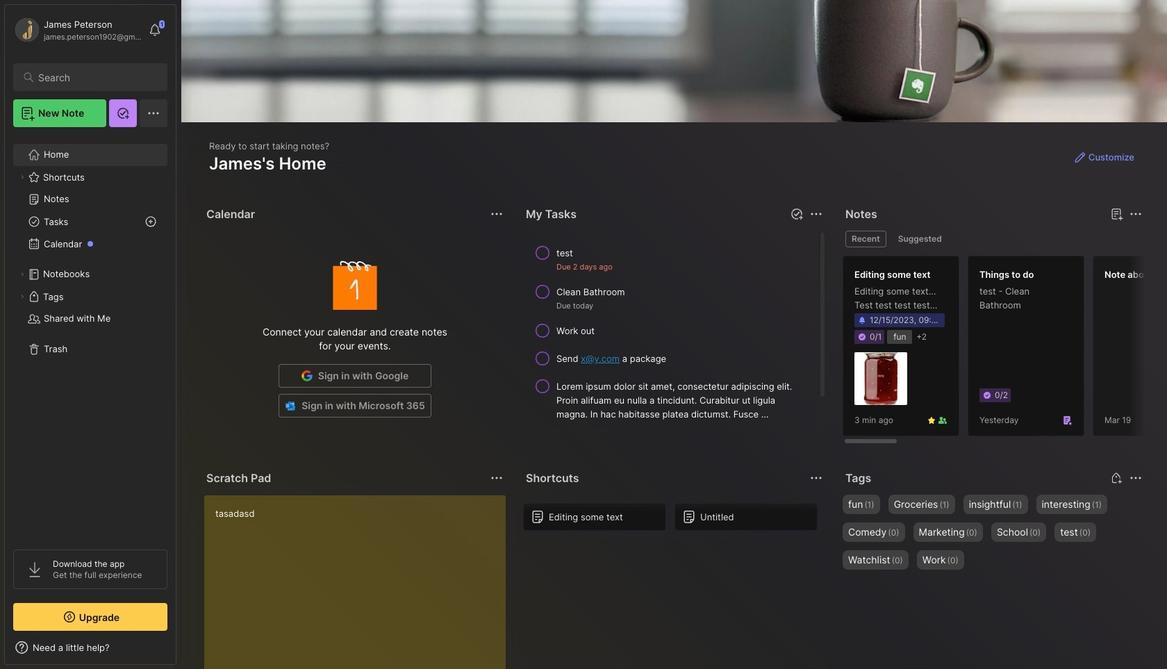 Task type: vqa. For each thing, say whether or not it's contained in the screenshot.
1st "tab" from the left
yes



Task type: describe. For each thing, give the bounding box(es) containing it.
Account field
[[13, 16, 142, 44]]

new task image
[[790, 207, 804, 221]]

thumbnail image
[[855, 353, 908, 405]]

click to collapse image
[[175, 644, 186, 660]]

Search text field
[[38, 71, 155, 84]]



Task type: locate. For each thing, give the bounding box(es) containing it.
expand notebooks image
[[18, 270, 26, 279]]

tab list
[[846, 231, 1141, 247]]

0 horizontal spatial tab
[[846, 231, 887, 247]]

2 tab from the left
[[892, 231, 948, 247]]

1 tab from the left
[[846, 231, 887, 247]]

Start writing… text field
[[215, 496, 505, 669]]

1 more actions image from the left
[[489, 470, 505, 487]]

expand tags image
[[18, 293, 26, 301]]

WHAT'S NEW field
[[5, 637, 176, 659]]

main element
[[0, 0, 181, 669]]

none search field inside main element
[[38, 69, 155, 85]]

1 horizontal spatial more actions image
[[1128, 470, 1145, 487]]

tree
[[5, 136, 176, 537]]

None search field
[[38, 69, 155, 85]]

0 horizontal spatial more actions image
[[489, 470, 505, 487]]

more actions image
[[489, 206, 505, 222], [808, 206, 825, 222], [808, 470, 825, 487]]

tab
[[846, 231, 887, 247], [892, 231, 948, 247]]

more actions image
[[489, 470, 505, 487], [1128, 470, 1145, 487]]

row group
[[523, 239, 826, 456], [843, 256, 1168, 445], [523, 503, 826, 539]]

More actions field
[[487, 204, 507, 224], [807, 204, 826, 224], [487, 468, 507, 488], [807, 468, 826, 488], [1127, 468, 1146, 488]]

tree inside main element
[[5, 136, 176, 537]]

2 more actions image from the left
[[1128, 470, 1145, 487]]

1 horizontal spatial tab
[[892, 231, 948, 247]]



